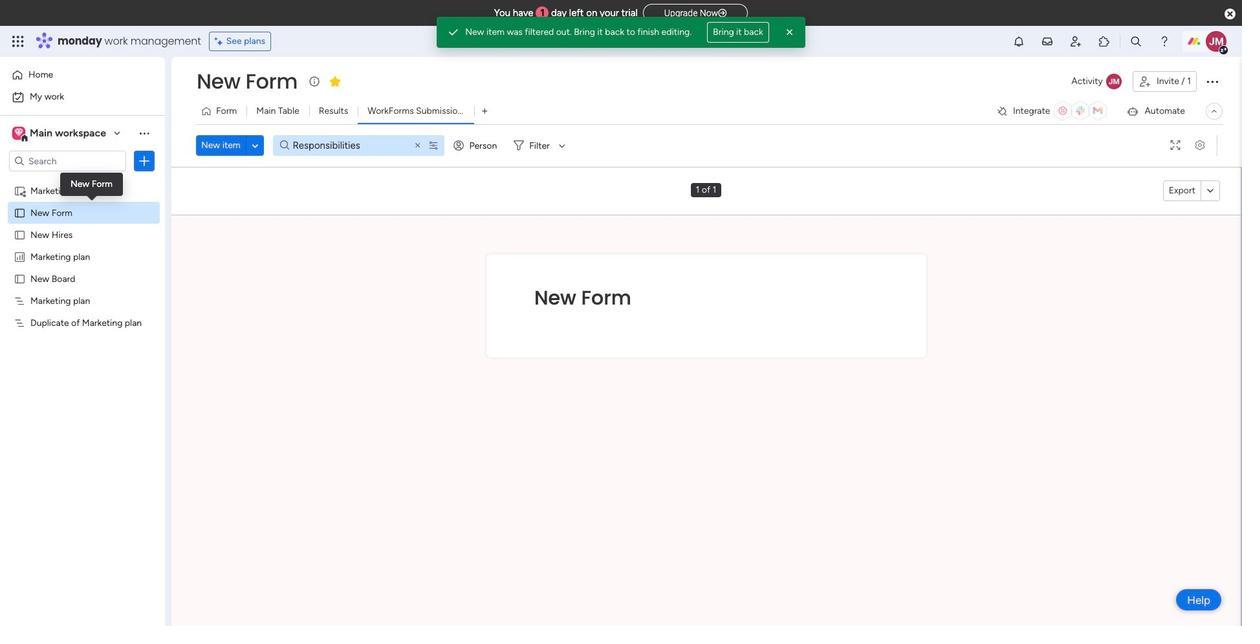 Task type: vqa. For each thing, say whether or not it's contained in the screenshot.
"used" to the left
no



Task type: locate. For each thing, give the bounding box(es) containing it.
select product image
[[12, 35, 25, 48]]

add view image
[[482, 106, 488, 116]]

0 vertical spatial option
[[8, 65, 157, 85]]

options image
[[1205, 74, 1221, 89]]

workspace options image
[[138, 127, 151, 140]]

list box
[[0, 177, 165, 508]]

1 vertical spatial public board image
[[14, 272, 26, 285]]

None field
[[194, 68, 301, 95]]

jeremy miller image
[[1206, 31, 1227, 52]]

0 vertical spatial public board image
[[14, 228, 26, 241]]

public board image
[[14, 228, 26, 241], [14, 272, 26, 285]]

2 vertical spatial option
[[0, 179, 165, 182]]

dapulse rightstroke image
[[719, 8, 727, 18]]

1 vertical spatial option
[[8, 87, 157, 107]]

dapulse close image
[[1225, 8, 1236, 21]]

settings image
[[1190, 141, 1211, 150]]

shareable board image
[[14, 184, 26, 197]]

alert
[[437, 17, 806, 48]]

clear search image
[[413, 140, 424, 151]]

public board image down public dashboard image
[[14, 272, 26, 285]]

2 public board image from the top
[[14, 272, 26, 285]]

1 workspace image from the left
[[12, 126, 25, 140]]

close image
[[784, 26, 797, 39]]

remove from favorites image
[[329, 75, 342, 88]]

help image
[[1159, 35, 1172, 48]]

public board image up public dashboard image
[[14, 228, 26, 241]]

option
[[8, 65, 157, 85], [8, 87, 157, 107], [0, 179, 165, 182]]

workspace image
[[12, 126, 25, 140], [14, 126, 23, 140]]



Task type: describe. For each thing, give the bounding box(es) containing it.
update feed image
[[1041, 35, 1054, 48]]

invite members image
[[1070, 35, 1083, 48]]

options image
[[138, 155, 151, 168]]

2 workspace image from the left
[[14, 126, 23, 140]]

1 public board image from the top
[[14, 228, 26, 241]]

see plans image
[[215, 34, 226, 49]]

arrow down image
[[555, 138, 570, 153]]

show board description image
[[307, 75, 322, 88]]

search options image
[[429, 140, 439, 151]]

public dashboard image
[[14, 250, 26, 263]]

Search field
[[290, 137, 395, 155]]

angle down image
[[252, 141, 258, 150]]

Search in workspace field
[[27, 154, 108, 169]]

board activity image
[[1107, 74, 1122, 89]]

search everything image
[[1130, 35, 1143, 48]]

workspace selection element
[[12, 126, 108, 142]]

v2 search image
[[280, 138, 290, 153]]

new form element
[[535, 285, 878, 311]]

open full screen image
[[1166, 141, 1186, 150]]

public board image
[[14, 206, 26, 219]]

notifications image
[[1013, 35, 1026, 48]]

collapse board header image
[[1210, 106, 1220, 117]]

monday marketplace image
[[1098, 35, 1111, 48]]



